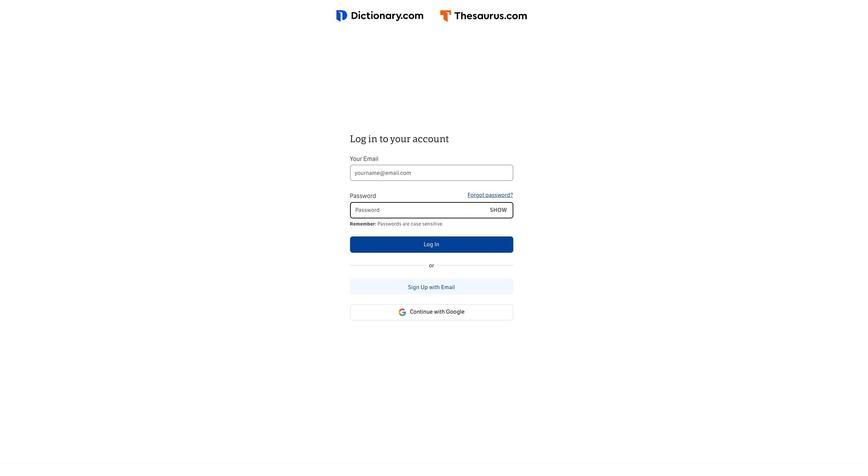 Task type: describe. For each thing, give the bounding box(es) containing it.
yourname@email.com email field
[[350, 165, 514, 181]]



Task type: vqa. For each thing, say whether or not it's contained in the screenshot.
First Name text box
no



Task type: locate. For each thing, give the bounding box(es) containing it.
Password password field
[[351, 203, 485, 218]]



